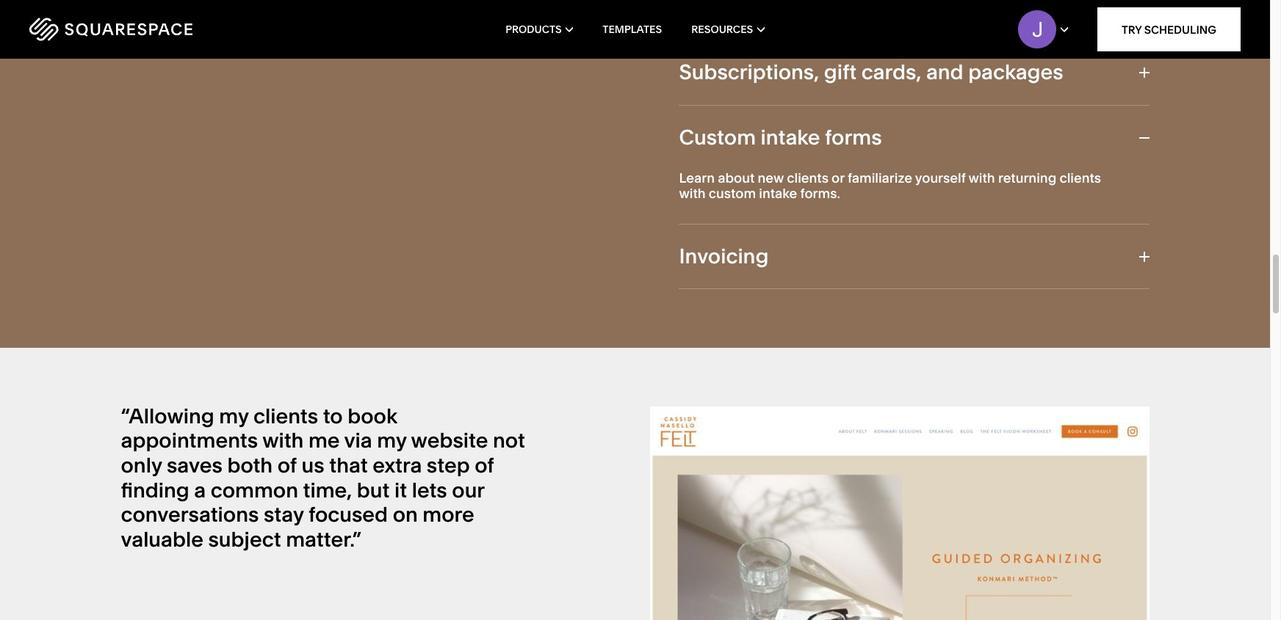 Task type: vqa. For each thing, say whether or not it's contained in the screenshot.
Noun
no



Task type: describe. For each thing, give the bounding box(es) containing it.
1 horizontal spatial clients
[[787, 169, 829, 186]]

with inside "allowing my clients to book appointments with me via my website not only saves both of us that extra step of finding a common time, but it lets our conversations stay focused on more valuable subject matter."
[[262, 429, 304, 454]]

website homepage image
[[650, 407, 1149, 621]]

custom intake forms button
[[679, 106, 1149, 170]]

intake inside custom intake forms button
[[761, 125, 820, 150]]

products
[[506, 23, 562, 36]]

subscriptions, gift cards, and packages
[[679, 60, 1063, 85]]

that
[[329, 453, 368, 478]]

subject
[[208, 527, 281, 552]]

1 horizontal spatial with
[[679, 185, 706, 202]]

only
[[121, 453, 162, 478]]

subscriptions,
[[679, 60, 819, 85]]

intake inside learn about new clients or familiarize yourself with returning clients with custom intake forms.
[[759, 185, 797, 202]]

learn about new clients or familiarize yourself with returning clients with custom intake forms.
[[679, 169, 1101, 202]]

familiarize
[[848, 169, 912, 186]]

conversations
[[121, 503, 259, 528]]

yourself
[[915, 169, 966, 186]]

2 horizontal spatial with
[[969, 169, 995, 186]]

learn
[[679, 169, 715, 186]]

invoicing
[[679, 244, 769, 269]]

forms.
[[800, 185, 840, 202]]

subscriptions, gift cards, and packages button
[[679, 41, 1149, 105]]

templates
[[603, 23, 662, 36]]

forms
[[825, 125, 882, 150]]

on
[[393, 503, 418, 528]]

via
[[344, 429, 372, 454]]

products button
[[506, 0, 573, 59]]

resources
[[691, 23, 753, 36]]

custom
[[709, 185, 756, 202]]

valuable
[[121, 527, 203, 552]]

about
[[718, 169, 755, 186]]

scheduling
[[1144, 22, 1216, 36]]

1 of from the left
[[277, 453, 297, 478]]

"allowing my clients to book appointments with me via my website not only saves both of us that extra step of finding a common time, but it lets our conversations stay focused on more valuable subject matter."
[[121, 404, 525, 552]]

extra
[[373, 453, 422, 478]]

step
[[427, 453, 470, 478]]

custom
[[679, 125, 756, 150]]

me
[[308, 429, 340, 454]]

but
[[357, 478, 390, 503]]



Task type: locate. For each thing, give the bounding box(es) containing it.
saves
[[167, 453, 222, 478]]

2 of from the left
[[475, 453, 494, 478]]

try scheduling
[[1122, 22, 1216, 36]]

0 horizontal spatial my
[[219, 404, 249, 429]]

us
[[302, 453, 324, 478]]

intake
[[761, 125, 820, 150], [759, 185, 797, 202]]

intake left forms.
[[759, 185, 797, 202]]

0 vertical spatial intake
[[761, 125, 820, 150]]

stay
[[264, 503, 304, 528]]

finding
[[121, 478, 189, 503]]

0 horizontal spatial with
[[262, 429, 304, 454]]

appointments
[[121, 429, 258, 454]]

it
[[394, 478, 407, 503]]

0 horizontal spatial clients
[[253, 404, 318, 429]]

of right step
[[475, 453, 494, 478]]

2 horizontal spatial clients
[[1060, 169, 1101, 186]]

1 vertical spatial intake
[[759, 185, 797, 202]]

templates link
[[603, 0, 662, 59]]

invoicing button
[[679, 225, 1149, 289]]

packages
[[968, 60, 1063, 85]]

of left us
[[277, 453, 297, 478]]

1 horizontal spatial my
[[377, 429, 407, 454]]

squarespace logo image
[[29, 18, 192, 41]]

not
[[493, 429, 525, 454]]

matter."
[[286, 527, 361, 552]]

of
[[277, 453, 297, 478], [475, 453, 494, 478]]

with
[[969, 169, 995, 186], [679, 185, 706, 202], [262, 429, 304, 454]]

"allowing
[[121, 404, 214, 429]]

squarespace logo link
[[29, 18, 272, 41]]

more
[[423, 503, 474, 528]]

clients right returning
[[1060, 169, 1101, 186]]

with left custom
[[679, 185, 706, 202]]

0 horizontal spatial of
[[277, 453, 297, 478]]

time,
[[303, 478, 352, 503]]

or
[[832, 169, 845, 186]]

a
[[194, 478, 206, 503]]

returning
[[998, 169, 1056, 186]]

cards,
[[861, 60, 921, 85]]

clients inside "allowing my clients to book appointments with me via my website not only saves both of us that extra step of finding a common time, but it lets our conversations stay focused on more valuable subject matter."
[[253, 404, 318, 429]]

with right yourself
[[969, 169, 995, 186]]

lets
[[412, 478, 447, 503]]

and
[[926, 60, 963, 85]]

my up both
[[219, 404, 249, 429]]

both
[[227, 453, 273, 478]]

intake up new
[[761, 125, 820, 150]]

book
[[348, 404, 397, 429]]

try scheduling link
[[1097, 7, 1241, 51]]

website
[[411, 429, 488, 454]]

common
[[211, 478, 298, 503]]

my right via
[[377, 429, 407, 454]]

my
[[219, 404, 249, 429], [377, 429, 407, 454]]

clients left to
[[253, 404, 318, 429]]

clients left "or"
[[787, 169, 829, 186]]

our
[[452, 478, 484, 503]]

to
[[323, 404, 343, 429]]

clients
[[787, 169, 829, 186], [1060, 169, 1101, 186], [253, 404, 318, 429]]

focused
[[308, 503, 388, 528]]

resources button
[[691, 0, 765, 59]]

try
[[1122, 22, 1142, 36]]

custom intake forms
[[679, 125, 882, 150]]

1 horizontal spatial of
[[475, 453, 494, 478]]

with left me
[[262, 429, 304, 454]]

new
[[758, 169, 784, 186]]

gift
[[824, 60, 857, 85]]



